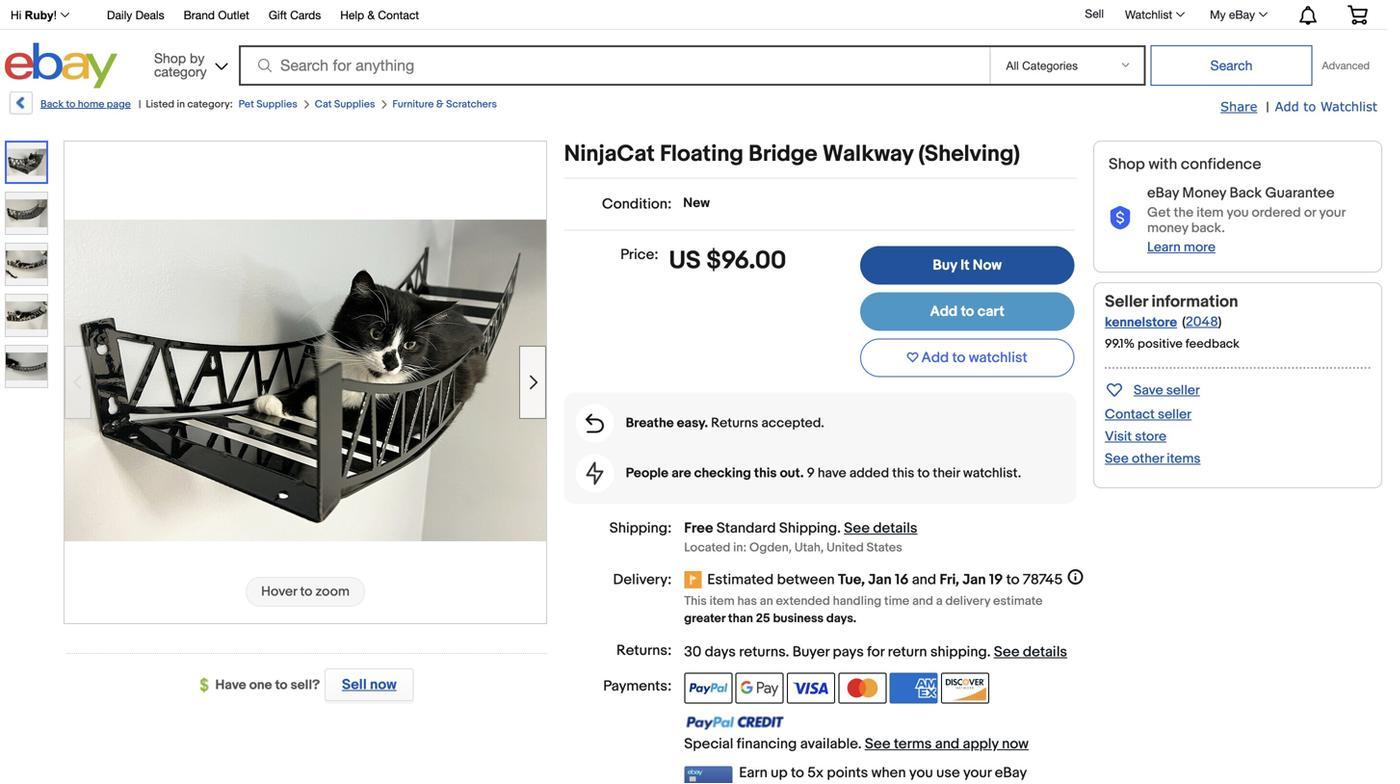 Task type: describe. For each thing, give the bounding box(es) containing it.
return
[[888, 643, 927, 661]]

ninjacat floating bridge walkway (shelving) - picture 1 of 5 image
[[65, 219, 546, 541]]

| inside share | add to watchlist
[[1266, 99, 1269, 116]]

watchlist inside share | add to watchlist
[[1320, 99, 1377, 114]]

contact inside 'link'
[[378, 8, 419, 22]]

other
[[1132, 451, 1164, 467]]

shop by category button
[[145, 43, 232, 84]]

share
[[1221, 99, 1257, 114]]

item inside this item has an extended handling time and a delivery estimate greater than 25 business days.
[[710, 594, 735, 609]]

their
[[933, 465, 960, 482]]

cart
[[977, 303, 1004, 320]]

it
[[960, 257, 969, 274]]

sell for sell
[[1085, 7, 1104, 20]]

to inside earn up to 5x points when you use your ebay mastercard®.
[[791, 764, 804, 782]]

see inside 'contact seller visit store see other items'
[[1105, 451, 1129, 467]]

. for returns
[[786, 643, 789, 661]]

back inside ebay money back guarantee get the item you ordered or your money back. learn more
[[1229, 184, 1262, 202]]

with details__icon image for ebay money back guarantee
[[1109, 206, 1132, 230]]

shop for shop by category
[[154, 50, 186, 66]]

learn
[[1147, 239, 1181, 256]]

a
[[936, 594, 943, 609]]

confidence
[[1181, 155, 1261, 174]]

and inside this item has an extended handling time and a delivery estimate greater than 25 business days.
[[912, 594, 933, 609]]

out.
[[780, 465, 804, 482]]

delivery alert flag image
[[684, 571, 707, 590]]

utah,
[[794, 540, 824, 555]]

extended
[[776, 594, 830, 609]]

are
[[671, 465, 691, 482]]

furniture & scratchers
[[392, 98, 497, 111]]

sell for sell now
[[342, 676, 367, 694]]

tue,
[[838, 571, 865, 589]]

than
[[728, 611, 753, 626]]

returns:
[[617, 642, 672, 659]]

discover image
[[941, 673, 989, 704]]

supplies for cat supplies
[[334, 98, 375, 111]]

money
[[1182, 184, 1226, 202]]

bridge
[[749, 141, 817, 168]]

paypal credit image
[[684, 715, 784, 730]]

share | add to watchlist
[[1221, 99, 1377, 116]]

visa image
[[787, 673, 835, 704]]

item inside ebay money back guarantee get the item you ordered or your money back. learn more
[[1197, 205, 1224, 221]]

outlet
[[218, 8, 249, 22]]

learn more link
[[1147, 239, 1216, 256]]

us $96.00
[[669, 246, 786, 276]]

back.
[[1191, 220, 1225, 236]]

shop by category
[[154, 50, 207, 79]]

category:
[[187, 98, 233, 111]]

returns
[[711, 415, 758, 432]]

2048 link
[[1186, 314, 1218, 330]]

seller for contact
[[1158, 406, 1191, 423]]

2 jan from the left
[[962, 571, 986, 589]]

see right shipping
[[994, 643, 1020, 661]]

hi
[[11, 9, 22, 22]]

shop with confidence
[[1109, 155, 1261, 174]]

picture 4 of 5 image
[[6, 295, 47, 336]]

picture 5 of 5 image
[[6, 346, 47, 387]]

add to cart link
[[860, 292, 1074, 331]]

google pay image
[[736, 673, 784, 704]]

shipping
[[779, 520, 837, 537]]

picture 3 of 5 image
[[6, 244, 47, 285]]

none submit inside 'shop by category' banner
[[1151, 45, 1312, 86]]

visit store link
[[1105, 429, 1166, 445]]

ogden,
[[749, 540, 792, 555]]

buy it now link
[[860, 246, 1074, 285]]

0 vertical spatial see details link
[[844, 520, 917, 537]]

sell link
[[1076, 7, 1112, 20]]

pet
[[239, 98, 254, 111]]

see inside free standard shipping . see details located in: ogden, utah, united states
[[844, 520, 870, 537]]

estimate
[[993, 594, 1043, 609]]

gift
[[269, 8, 287, 22]]

picture 2 of 5 image
[[6, 193, 47, 234]]

hi ruby !
[[11, 9, 57, 22]]

floating
[[660, 141, 744, 168]]

seller
[[1105, 292, 1148, 312]]

to inside button
[[952, 349, 966, 367]]

daily deals
[[107, 8, 164, 22]]

& for help
[[367, 8, 375, 22]]

contact seller link
[[1105, 406, 1191, 423]]

furniture & scratchers link
[[392, 98, 497, 111]]

to right one
[[275, 677, 288, 694]]

ebay inside earn up to 5x points when you use your ebay mastercard®.
[[995, 764, 1027, 782]]

pet supplies
[[239, 98, 297, 111]]

days.
[[826, 611, 856, 626]]

one
[[249, 677, 272, 694]]

positive
[[1138, 337, 1183, 352]]

terms
[[894, 735, 932, 753]]

my
[[1210, 8, 1226, 21]]

people are checking this out. 9 have added this to their watchlist.
[[626, 465, 1021, 482]]

back to home page link
[[8, 92, 131, 121]]

0 vertical spatial now
[[370, 676, 397, 694]]

or
[[1304, 205, 1316, 221]]

gift cards link
[[269, 5, 321, 26]]

add for add to watchlist
[[921, 349, 949, 367]]

kennelstore link
[[1105, 314, 1177, 331]]

ebay inside ebay money back guarantee get the item you ordered or your money back. learn more
[[1147, 184, 1179, 202]]

visit
[[1105, 429, 1132, 445]]

feedback
[[1185, 337, 1240, 352]]

save seller button
[[1105, 378, 1200, 401]]

special financing available. see terms and apply now
[[684, 735, 1029, 753]]

people
[[626, 465, 668, 482]]

2 horizontal spatial .
[[987, 643, 991, 661]]

between
[[777, 571, 835, 589]]

sell now link
[[320, 668, 414, 701]]

accepted.
[[761, 415, 824, 432]]

9
[[807, 465, 815, 482]]

brand outlet
[[184, 8, 249, 22]]

in:
[[733, 540, 747, 555]]

brand
[[184, 8, 215, 22]]

with details__icon image for people are checking this out.
[[586, 462, 604, 485]]

price:
[[620, 246, 658, 263]]

to right 19
[[1006, 571, 1020, 589]]

ebay mastercard image
[[684, 766, 732, 783]]

account navigation
[[0, 0, 1382, 30]]

master card image
[[838, 673, 887, 704]]

now inside us $96.00 main content
[[1002, 735, 1029, 753]]

seller information kennelstore ( 2048 ) 99.1% positive feedback
[[1105, 292, 1240, 352]]

your inside ebay money back guarantee get the item you ordered or your money back. learn more
[[1319, 205, 1345, 221]]

have
[[818, 465, 846, 482]]

2 this from the left
[[892, 465, 914, 482]]

states
[[867, 540, 902, 555]]

paypal image
[[684, 673, 732, 704]]

for
[[867, 643, 884, 661]]



Task type: locate. For each thing, give the bounding box(es) containing it.
ebay down apply
[[995, 764, 1027, 782]]

19
[[989, 571, 1003, 589]]

jan left 19
[[962, 571, 986, 589]]

with
[[1148, 155, 1177, 174]]

watchlist down advanced link
[[1320, 99, 1377, 114]]

seller inside 'contact seller visit store see other items'
[[1158, 406, 1191, 423]]

1 vertical spatial now
[[1002, 735, 1029, 753]]

& inside 'link'
[[367, 8, 375, 22]]

0 vertical spatial sell
[[1085, 7, 1104, 20]]

. up united
[[837, 520, 841, 537]]

0 horizontal spatial details
[[873, 520, 917, 537]]

1 vertical spatial ebay
[[1147, 184, 1179, 202]]

0 horizontal spatial |
[[139, 98, 141, 111]]

0 vertical spatial item
[[1197, 205, 1224, 221]]

seller for save
[[1166, 382, 1200, 399]]

estimated
[[707, 571, 774, 589]]

to left home
[[66, 98, 75, 111]]

0 horizontal spatial sell
[[342, 676, 367, 694]]

2 vertical spatial and
[[935, 735, 959, 753]]

now right sell?
[[370, 676, 397, 694]]

scratchers
[[446, 98, 497, 111]]

0 vertical spatial ebay
[[1229, 8, 1255, 21]]

0 vertical spatial you
[[1227, 205, 1249, 221]]

items
[[1167, 451, 1201, 467]]

1 horizontal spatial now
[[1002, 735, 1029, 753]]

cards
[[290, 8, 321, 22]]

to left watchlist
[[952, 349, 966, 367]]

pet supplies link
[[239, 98, 297, 111]]

add right share
[[1275, 99, 1299, 114]]

with details__icon image
[[1109, 206, 1132, 230], [586, 414, 604, 433], [586, 462, 604, 485]]

0 vertical spatial your
[[1319, 205, 1345, 221]]

you inside ebay money back guarantee get the item you ordered or your money back. learn more
[[1227, 205, 1249, 221]]

1 vertical spatial shop
[[1109, 155, 1145, 174]]

0 horizontal spatial ebay
[[995, 764, 1027, 782]]

2 horizontal spatial ebay
[[1229, 8, 1255, 21]]

1 vertical spatial sell
[[342, 676, 367, 694]]

16
[[895, 571, 909, 589]]

breathe easy. returns accepted.
[[626, 415, 824, 432]]

this right added
[[892, 465, 914, 482]]

& for furniture
[[436, 98, 444, 111]]

0 horizontal spatial now
[[370, 676, 397, 694]]

dollar sign image
[[200, 678, 215, 693]]

details
[[873, 520, 917, 537], [1023, 643, 1067, 661]]

ebay money back guarantee get the item you ordered or your money back. learn more
[[1147, 184, 1345, 256]]

shop inside shop by category
[[154, 50, 186, 66]]

supplies right cat
[[334, 98, 375, 111]]

this left "out."
[[754, 465, 777, 482]]

watchlist
[[1125, 8, 1172, 21], [1320, 99, 1377, 114]]

watchlist right the sell link
[[1125, 8, 1172, 21]]

1 vertical spatial add
[[930, 303, 958, 320]]

contact seller visit store see other items
[[1105, 406, 1201, 467]]

seller right save
[[1166, 382, 1200, 399]]

united
[[826, 540, 864, 555]]

with details__icon image left get in the top right of the page
[[1109, 206, 1132, 230]]

1 horizontal spatial this
[[892, 465, 914, 482]]

shop for shop with confidence
[[1109, 155, 1145, 174]]

back left home
[[40, 98, 64, 111]]

estimated between tue, jan 16 and fri, jan 19 to 78745
[[707, 571, 1063, 589]]

1 vertical spatial watchlist
[[1320, 99, 1377, 114]]

1 vertical spatial seller
[[1158, 406, 1191, 423]]

help & contact
[[340, 8, 419, 22]]

1 this from the left
[[754, 465, 777, 482]]

0 vertical spatial &
[[367, 8, 375, 22]]

available.
[[800, 735, 862, 753]]

shipping
[[930, 643, 987, 661]]

(shelving)
[[918, 141, 1020, 168]]

shop left "by"
[[154, 50, 186, 66]]

0 vertical spatial details
[[873, 520, 917, 537]]

None submit
[[1151, 45, 1312, 86]]

0 vertical spatial back
[[40, 98, 64, 111]]

to inside share | add to watchlist
[[1303, 99, 1316, 114]]

1 vertical spatial and
[[912, 594, 933, 609]]

see details link down estimate
[[994, 643, 1067, 661]]

item up greater
[[710, 594, 735, 609]]

help
[[340, 8, 364, 22]]

add down buy
[[930, 303, 958, 320]]

to inside 'link'
[[66, 98, 75, 111]]

advanced link
[[1312, 46, 1379, 85]]

deals
[[135, 8, 164, 22]]

1 horizontal spatial see details link
[[994, 643, 1067, 661]]

ebay inside account 'navigation'
[[1229, 8, 1255, 21]]

1 horizontal spatial .
[[837, 520, 841, 537]]

seller inside button
[[1166, 382, 1200, 399]]

with details__icon image left the people
[[586, 462, 604, 485]]

| listed in category:
[[139, 98, 233, 111]]

buy it now
[[933, 257, 1002, 274]]

by
[[190, 50, 205, 66]]

!
[[54, 9, 57, 22]]

up
[[771, 764, 788, 782]]

add to watchlist link
[[1275, 98, 1377, 116]]

2 vertical spatial ebay
[[995, 764, 1027, 782]]

see up earn up to 5x points when you use your ebay mastercard®.
[[865, 735, 891, 753]]

contact up visit store link
[[1105, 406, 1155, 423]]

0 horizontal spatial see details link
[[844, 520, 917, 537]]

cat supplies link
[[315, 98, 375, 111]]

you inside earn up to 5x points when you use your ebay mastercard®.
[[909, 764, 933, 782]]

daily
[[107, 8, 132, 22]]

sell left watchlist link
[[1085, 7, 1104, 20]]

sell inside account 'navigation'
[[1085, 7, 1104, 20]]

1 horizontal spatial &
[[436, 98, 444, 111]]

1 vertical spatial with details__icon image
[[586, 414, 604, 433]]

| left listed
[[139, 98, 141, 111]]

1 vertical spatial &
[[436, 98, 444, 111]]

1 vertical spatial item
[[710, 594, 735, 609]]

days
[[705, 643, 736, 661]]

1 horizontal spatial back
[[1229, 184, 1262, 202]]

in
[[177, 98, 185, 111]]

back to home page
[[40, 98, 131, 111]]

your right or
[[1319, 205, 1345, 221]]

add down add to cart link
[[921, 349, 949, 367]]

1 horizontal spatial |
[[1266, 99, 1269, 116]]

1 horizontal spatial ebay
[[1147, 184, 1179, 202]]

add to cart
[[930, 303, 1004, 320]]

to left 5x at the bottom of the page
[[791, 764, 804, 782]]

furniture
[[392, 98, 434, 111]]

fri,
[[940, 571, 959, 589]]

jan left 16 at the right of page
[[868, 571, 892, 589]]

1 horizontal spatial details
[[1023, 643, 1067, 661]]

5x
[[807, 764, 824, 782]]

details down estimate
[[1023, 643, 1067, 661]]

to down advanced link
[[1303, 99, 1316, 114]]

1 horizontal spatial sell
[[1085, 7, 1104, 20]]

ninjacat floating bridge walkway (shelving)
[[564, 141, 1020, 168]]

business
[[773, 611, 824, 626]]

add to watchlist
[[921, 349, 1027, 367]]

0 horizontal spatial jan
[[868, 571, 892, 589]]

2 supplies from the left
[[334, 98, 375, 111]]

1 horizontal spatial item
[[1197, 205, 1224, 221]]

see other items link
[[1105, 451, 1201, 467]]

| right share button on the right of the page
[[1266, 99, 1269, 116]]

1 horizontal spatial jan
[[962, 571, 986, 589]]

ebay up get in the top right of the page
[[1147, 184, 1179, 202]]

handling
[[833, 594, 881, 609]]

use
[[936, 764, 960, 782]]

. inside free standard shipping . see details located in: ogden, utah, united states
[[837, 520, 841, 537]]

buyer
[[792, 643, 829, 661]]

0 horizontal spatial supplies
[[256, 98, 297, 111]]

new
[[683, 195, 710, 211]]

add inside share | add to watchlist
[[1275, 99, 1299, 114]]

1 vertical spatial details
[[1023, 643, 1067, 661]]

& right help
[[367, 8, 375, 22]]

watchlist inside account 'navigation'
[[1125, 8, 1172, 21]]

breathe
[[626, 415, 674, 432]]

ordered
[[1252, 205, 1301, 221]]

add
[[1275, 99, 1299, 114], [930, 303, 958, 320], [921, 349, 949, 367]]

& right furniture
[[436, 98, 444, 111]]

1 horizontal spatial shop
[[1109, 155, 1145, 174]]

apply
[[963, 735, 999, 753]]

supplies right pet
[[256, 98, 297, 111]]

now right apply
[[1002, 735, 1029, 753]]

see details link up states
[[844, 520, 917, 537]]

0 horizontal spatial &
[[367, 8, 375, 22]]

1 vertical spatial your
[[963, 764, 992, 782]]

1 horizontal spatial supplies
[[334, 98, 375, 111]]

shop by category banner
[[0, 0, 1382, 93]]

1 horizontal spatial your
[[1319, 205, 1345, 221]]

payments:
[[603, 678, 672, 695]]

0 horizontal spatial shop
[[154, 50, 186, 66]]

Search for anything text field
[[242, 47, 986, 84]]

0 horizontal spatial your
[[963, 764, 992, 782]]

brand outlet link
[[184, 5, 249, 26]]

contact right help
[[378, 8, 419, 22]]

your shopping cart image
[[1347, 5, 1369, 24]]

0 vertical spatial watchlist
[[1125, 8, 1172, 21]]

easy.
[[677, 415, 708, 432]]

. up discover image
[[987, 643, 991, 661]]

you left use
[[909, 764, 933, 782]]

sell
[[1085, 7, 1104, 20], [342, 676, 367, 694]]

delivery:
[[613, 571, 672, 589]]

with details__icon image for breathe easy.
[[586, 414, 604, 433]]

2 vertical spatial add
[[921, 349, 949, 367]]

0 vertical spatial with details__icon image
[[1109, 206, 1132, 230]]

share button
[[1221, 98, 1257, 116]]

add for add to cart
[[930, 303, 958, 320]]

to left their on the bottom right
[[917, 465, 930, 482]]

. for shipping
[[837, 520, 841, 537]]

and left a in the bottom of the page
[[912, 594, 933, 609]]

time
[[884, 594, 909, 609]]

item down money
[[1197, 205, 1224, 221]]

1 supplies from the left
[[256, 98, 297, 111]]

0 vertical spatial add
[[1275, 99, 1299, 114]]

contact inside 'contact seller visit store see other items'
[[1105, 406, 1155, 423]]

1 vertical spatial see details link
[[994, 643, 1067, 661]]

2 vertical spatial with details__icon image
[[586, 462, 604, 485]]

you right back.
[[1227, 205, 1249, 221]]

and
[[912, 571, 936, 589], [912, 594, 933, 609], [935, 735, 959, 753]]

ninjacat
[[564, 141, 655, 168]]

guarantee
[[1265, 184, 1335, 202]]

item
[[1197, 205, 1224, 221], [710, 594, 735, 609]]

now
[[973, 257, 1002, 274]]

my ebay
[[1210, 8, 1255, 21]]

)
[[1218, 314, 1222, 330]]

and for 16
[[912, 571, 936, 589]]

page
[[107, 98, 131, 111]]

listed
[[146, 98, 174, 111]]

seller down "save seller"
[[1158, 406, 1191, 423]]

sell inside sell now link
[[342, 676, 367, 694]]

back inside 'link'
[[40, 98, 64, 111]]

0 horizontal spatial this
[[754, 465, 777, 482]]

0 vertical spatial contact
[[378, 8, 419, 22]]

details inside free standard shipping . see details located in: ogden, utah, united states
[[873, 520, 917, 537]]

this
[[754, 465, 777, 482], [892, 465, 914, 482]]

your inside earn up to 5x points when you use your ebay mastercard®.
[[963, 764, 992, 782]]

0 vertical spatial shop
[[154, 50, 186, 66]]

back up ordered
[[1229, 184, 1262, 202]]

shop left with
[[1109, 155, 1145, 174]]

0 horizontal spatial item
[[710, 594, 735, 609]]

us $96.00 main content
[[564, 141, 1085, 783]]

american express image
[[890, 673, 938, 704]]

greater
[[684, 611, 725, 626]]

78745
[[1023, 571, 1063, 589]]

sell?
[[291, 677, 320, 694]]

picture 1 of 5 image
[[7, 143, 46, 182]]

walkway
[[822, 141, 913, 168]]

your down apply
[[963, 764, 992, 782]]

1 horizontal spatial contact
[[1105, 406, 1155, 423]]

0 horizontal spatial watchlist
[[1125, 8, 1172, 21]]

and right 16 at the right of page
[[912, 571, 936, 589]]

0 vertical spatial and
[[912, 571, 936, 589]]

ebay right my
[[1229, 8, 1255, 21]]

1 horizontal spatial watchlist
[[1320, 99, 1377, 114]]

1 jan from the left
[[868, 571, 892, 589]]

1 vertical spatial you
[[909, 764, 933, 782]]

with details__icon image left breathe
[[586, 414, 604, 433]]

earn
[[739, 764, 768, 782]]

1 vertical spatial contact
[[1105, 406, 1155, 423]]

. left buyer
[[786, 643, 789, 661]]

0 vertical spatial seller
[[1166, 382, 1200, 399]]

supplies for pet supplies
[[256, 98, 297, 111]]

more
[[1184, 239, 1216, 256]]

financing
[[737, 735, 797, 753]]

details up states
[[873, 520, 917, 537]]

0 horizontal spatial contact
[[378, 8, 419, 22]]

and for terms
[[935, 735, 959, 753]]

to left the cart
[[961, 303, 974, 320]]

1 vertical spatial back
[[1229, 184, 1262, 202]]

see up united
[[844, 520, 870, 537]]

see down visit
[[1105, 451, 1129, 467]]

1 horizontal spatial you
[[1227, 205, 1249, 221]]

located
[[684, 540, 731, 555]]

mastercard®.
[[739, 782, 828, 783]]

$96.00
[[706, 246, 786, 276]]

save
[[1134, 382, 1163, 399]]

0 horizontal spatial you
[[909, 764, 933, 782]]

add inside button
[[921, 349, 949, 367]]

0 horizontal spatial .
[[786, 643, 789, 661]]

0 horizontal spatial back
[[40, 98, 64, 111]]

sell right sell?
[[342, 676, 367, 694]]

and up use
[[935, 735, 959, 753]]

cat supplies
[[315, 98, 375, 111]]



Task type: vqa. For each thing, say whether or not it's contained in the screenshot.
Gun
no



